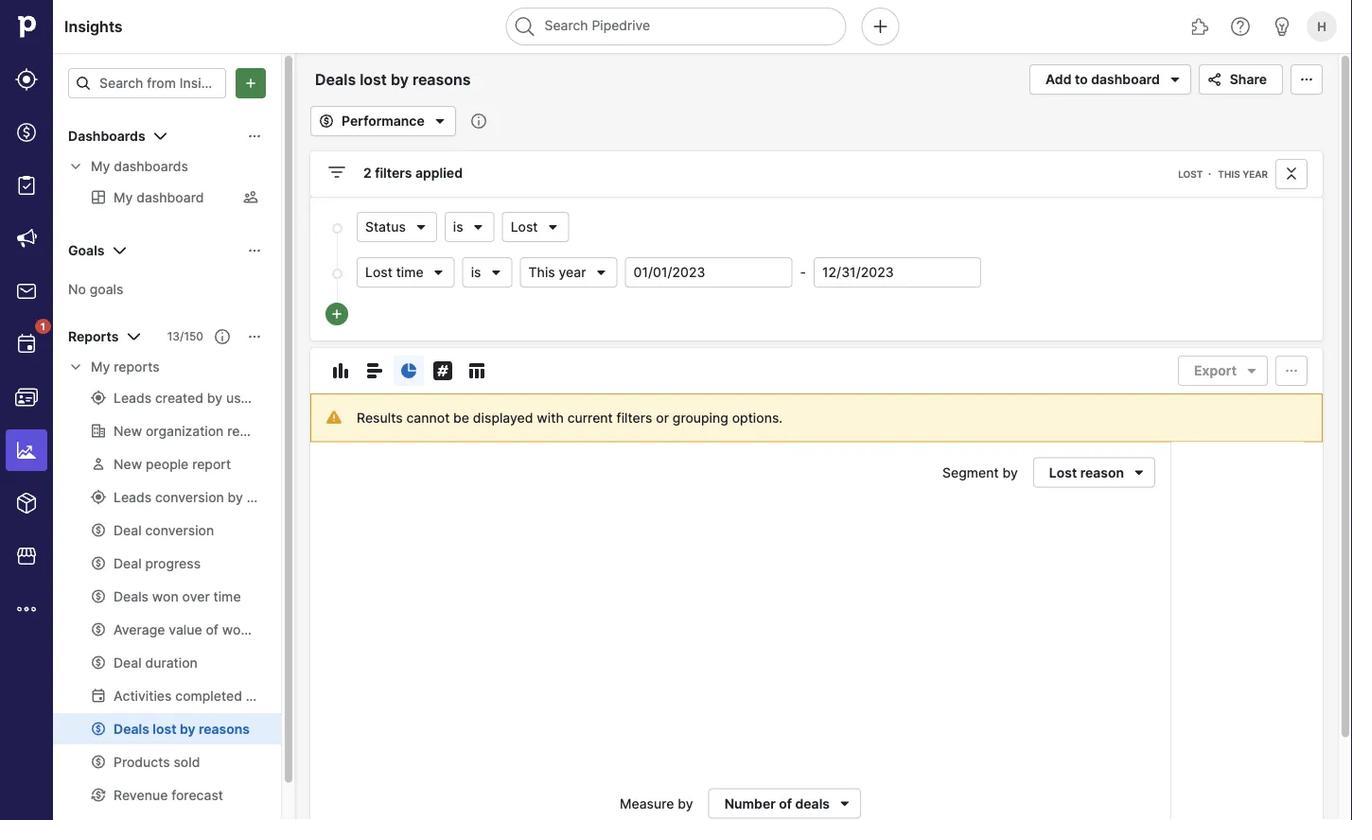 Task type: describe. For each thing, give the bounding box(es) containing it.
color primary image inside 'performance' button
[[315, 114, 338, 129]]

grouping
[[673, 410, 729, 426]]

no
[[68, 281, 86, 297]]

lost time
[[365, 265, 424, 281]]

add to dashboard button
[[1030, 64, 1192, 95]]

number of deals
[[725, 796, 830, 812]]

insights
[[64, 17, 123, 35]]

number of deals button
[[709, 789, 861, 819]]

13/150
[[167, 330, 204, 344]]

add
[[1046, 71, 1072, 88]]

lost reason button
[[1033, 458, 1156, 488]]

is field for lost
[[445, 212, 495, 242]]

my reports
[[91, 359, 160, 375]]

color primary image inside lost popup button
[[546, 220, 561, 235]]

1
[[41, 321, 45, 332]]

Status field
[[357, 212, 437, 242]]

quick help image
[[1230, 15, 1252, 38]]

1 horizontal spatial filters
[[617, 410, 653, 426]]

this year button
[[520, 257, 618, 288]]

deals image
[[15, 121, 38, 144]]

color primary image inside number of deals button
[[834, 797, 857, 812]]

by for segment by
[[1003, 465, 1018, 481]]

1 menu
[[0, 0, 53, 821]]

applied
[[416, 165, 463, 181]]

MM/DD/YYYY text field
[[625, 257, 793, 288]]

insights image
[[15, 439, 38, 462]]

contacts image
[[15, 386, 38, 409]]

color primary image inside goals button
[[108, 239, 131, 262]]

reason
[[1081, 465, 1125, 481]]

2 filters applied
[[363, 165, 463, 181]]

of
[[779, 796, 792, 812]]

color primary image inside lost time popup button
[[431, 265, 446, 280]]

be
[[454, 410, 470, 426]]

share button
[[1199, 64, 1284, 95]]

Search Pipedrive field
[[506, 8, 847, 45]]

my dashboards
[[91, 159, 188, 175]]

quick add image
[[869, 15, 892, 38]]

color undefined image
[[15, 333, 38, 356]]

add to dashboard
[[1046, 71, 1160, 88]]

segment by
[[943, 465, 1018, 481]]

color primary image inside lost reason button
[[1128, 465, 1151, 480]]

cannot
[[406, 410, 450, 426]]

dashboard
[[1092, 71, 1160, 88]]

goals button
[[53, 236, 281, 266]]

measure
[[620, 796, 674, 812]]

color primary image inside is popup button
[[489, 265, 504, 280]]

color secondary image for my dashboards
[[68, 159, 83, 174]]

year inside popup button
[[559, 265, 586, 281]]

projects image
[[15, 174, 38, 197]]

leads image
[[15, 68, 38, 91]]

deals
[[796, 796, 830, 812]]

campaigns image
[[15, 227, 38, 250]]

dashboards inside button
[[68, 128, 145, 144]]

options.
[[732, 410, 783, 426]]

status
[[365, 219, 406, 235]]

color primary inverted image
[[329, 307, 345, 322]]

performance button
[[310, 106, 456, 136]]

color primary image inside dashboards button
[[247, 129, 262, 144]]

this year inside popup button
[[529, 265, 586, 281]]

This year field
[[520, 257, 618, 288]]

MM/DD/YYYY text field
[[814, 257, 982, 288]]

this inside popup button
[[529, 265, 555, 281]]

status button
[[357, 212, 437, 242]]



Task type: vqa. For each thing, say whether or not it's contained in the screenshot.
This to the top
yes



Task type: locate. For each thing, give the bounding box(es) containing it.
is field for this year
[[463, 257, 513, 288]]

0 vertical spatial is field
[[445, 212, 495, 242]]

1 vertical spatial is button
[[463, 257, 513, 288]]

1 vertical spatial this year
[[529, 265, 586, 281]]

0 vertical spatial this
[[1219, 168, 1241, 180]]

color primary image inside share button
[[1204, 72, 1227, 87]]

lost time button
[[357, 257, 455, 288]]

results
[[357, 410, 403, 426]]

0 vertical spatial color secondary image
[[68, 159, 83, 174]]

0 vertical spatial goals
[[68, 243, 105, 259]]

color primary image inside status popup button
[[414, 220, 429, 235]]

color primary image inside this year popup button
[[594, 265, 609, 280]]

1 horizontal spatial by
[[1003, 465, 1018, 481]]

filters left or
[[617, 410, 653, 426]]

1 link
[[6, 319, 51, 365]]

1 vertical spatial is
[[471, 265, 481, 281]]

1 vertical spatial color secondary image
[[68, 360, 83, 375]]

by right measure
[[678, 796, 694, 812]]

my down dashboards button
[[91, 159, 110, 175]]

reports down no goals
[[114, 359, 160, 375]]

Deals lost by reasons field
[[310, 67, 505, 92]]

0 horizontal spatial is
[[453, 219, 464, 235]]

is button for lost
[[445, 212, 495, 242]]

color primary image
[[1204, 72, 1227, 87], [1296, 72, 1319, 87], [429, 110, 451, 133], [247, 129, 262, 144], [326, 161, 348, 184], [1281, 167, 1303, 182], [414, 220, 429, 235], [546, 220, 561, 235], [108, 239, 131, 262], [489, 265, 504, 280], [594, 265, 609, 280], [123, 326, 145, 348], [466, 360, 488, 382], [1241, 363, 1264, 379], [1281, 363, 1303, 379], [834, 797, 857, 812]]

is for status
[[453, 219, 464, 235]]

0 vertical spatial year
[[1243, 168, 1268, 180]]

color secondary image left my reports
[[68, 360, 83, 375]]

0 horizontal spatial this
[[529, 265, 555, 281]]

reports
[[68, 329, 119, 345], [114, 359, 160, 375]]

current
[[568, 410, 613, 426]]

segment
[[943, 465, 999, 481]]

lost reason
[[1050, 465, 1125, 481]]

is button
[[445, 212, 495, 242], [463, 257, 513, 288]]

is field
[[445, 212, 495, 242], [463, 257, 513, 288]]

lost
[[1179, 168, 1203, 180], [511, 219, 538, 235], [365, 265, 393, 281], [1050, 465, 1077, 481]]

export button
[[1179, 356, 1268, 386]]

0 vertical spatial dashboards
[[68, 128, 145, 144]]

2
[[363, 165, 372, 181]]

is right time
[[471, 265, 481, 281]]

lost button
[[502, 212, 569, 242]]

goals up no
[[68, 243, 105, 259]]

is field down applied
[[445, 212, 495, 242]]

is button down lost popup button
[[463, 257, 513, 288]]

products image
[[15, 492, 38, 515]]

2 my from the top
[[91, 359, 110, 375]]

0 horizontal spatial this year
[[529, 265, 586, 281]]

0 horizontal spatial year
[[559, 265, 586, 281]]

1 vertical spatial year
[[559, 265, 586, 281]]

displayed
[[473, 410, 533, 426]]

1 vertical spatial reports
[[114, 359, 160, 375]]

1 color secondary image from the top
[[68, 159, 83, 174]]

menu item
[[0, 424, 53, 477]]

filters right "2"
[[375, 165, 412, 181]]

Lost time field
[[357, 257, 455, 288]]

or
[[656, 410, 669, 426]]

1 my from the top
[[91, 159, 110, 175]]

1 vertical spatial my
[[91, 359, 110, 375]]

h button
[[1303, 8, 1341, 45]]

number
[[725, 796, 776, 812]]

export
[[1195, 363, 1237, 379]]

color primary image
[[1164, 68, 1187, 91], [76, 76, 91, 91], [315, 114, 338, 129], [149, 125, 172, 148], [471, 220, 486, 235], [247, 243, 262, 258], [431, 265, 446, 280], [215, 329, 230, 345], [247, 329, 262, 345], [329, 360, 352, 382], [363, 360, 386, 382], [398, 360, 420, 382], [432, 360, 454, 382], [1128, 465, 1151, 480]]

is button for this year
[[463, 257, 513, 288]]

0 vertical spatial is button
[[445, 212, 495, 242]]

color primary image inside goals button
[[247, 243, 262, 258]]

color primary inverted image
[[239, 76, 262, 91]]

dashboards
[[68, 128, 145, 144], [114, 159, 188, 175]]

2 color secondary image from the top
[[68, 360, 83, 375]]

my right 1 link on the top of page
[[91, 359, 110, 375]]

year
[[1243, 168, 1268, 180], [559, 265, 586, 281]]

marketplace image
[[15, 545, 38, 568]]

color secondary image right the projects image
[[68, 159, 83, 174]]

1 vertical spatial filters
[[617, 410, 653, 426]]

1 vertical spatial dashboards
[[114, 159, 188, 175]]

share
[[1230, 71, 1268, 88]]

measure by
[[620, 796, 694, 812]]

is field down lost popup button
[[463, 257, 513, 288]]

is button down applied
[[445, 212, 495, 242]]

color secondary image
[[68, 159, 83, 174], [68, 360, 83, 375]]

1 horizontal spatial is
[[471, 265, 481, 281]]

color primary image inside export button
[[1241, 363, 1264, 379]]

color secondary image for my reports
[[68, 360, 83, 375]]

my
[[91, 159, 110, 175], [91, 359, 110, 375]]

1 vertical spatial by
[[678, 796, 694, 812]]

this year
[[1219, 168, 1268, 180], [529, 265, 586, 281]]

1 horizontal spatial this year
[[1219, 168, 1268, 180]]

sales inbox image
[[15, 280, 38, 303]]

0 horizontal spatial filters
[[375, 165, 412, 181]]

1 vertical spatial is field
[[463, 257, 513, 288]]

1 horizontal spatial year
[[1243, 168, 1268, 180]]

results cannot be displayed with current filters or grouping options.
[[357, 410, 783, 426]]

more image
[[15, 598, 38, 621]]

by
[[1003, 465, 1018, 481], [678, 796, 694, 812]]

to
[[1075, 71, 1088, 88]]

Search from Insights text field
[[68, 68, 226, 98]]

color warning image
[[327, 410, 342, 425]]

by right segment
[[1003, 465, 1018, 481]]

with
[[537, 410, 564, 426]]

time
[[396, 265, 424, 281]]

info image
[[471, 114, 486, 129]]

1 vertical spatial this
[[529, 265, 555, 281]]

by for measure by
[[678, 796, 694, 812]]

0 vertical spatial my
[[91, 159, 110, 175]]

0 vertical spatial filters
[[375, 165, 412, 181]]

0 vertical spatial this year
[[1219, 168, 1268, 180]]

0 vertical spatial reports
[[68, 329, 119, 345]]

lost inside button
[[1050, 465, 1077, 481]]

goals
[[68, 243, 105, 259], [90, 281, 123, 297]]

0 vertical spatial by
[[1003, 465, 1018, 481]]

my for my dashboards
[[91, 159, 110, 175]]

color primary image inside dashboards button
[[149, 125, 172, 148]]

dashboards button
[[53, 121, 281, 151]]

h
[[1318, 19, 1327, 34]]

reports up my reports
[[68, 329, 119, 345]]

is for lost time
[[471, 265, 481, 281]]

sales assistant image
[[1271, 15, 1294, 38]]

is down applied
[[453, 219, 464, 235]]

dashboards up my dashboards
[[68, 128, 145, 144]]

is
[[453, 219, 464, 235], [471, 265, 481, 281]]

performance
[[342, 113, 425, 129]]

color primary image inside add to dashboard button
[[1164, 68, 1187, 91]]

no goals
[[68, 281, 123, 297]]

home image
[[12, 12, 41, 41]]

this
[[1219, 168, 1241, 180], [529, 265, 555, 281]]

goals inside button
[[68, 243, 105, 259]]

color primary image inside 'performance' button
[[429, 110, 451, 133]]

my for my reports
[[91, 359, 110, 375]]

-
[[800, 265, 807, 281]]

Lost field
[[502, 212, 569, 242]]

0 horizontal spatial by
[[678, 796, 694, 812]]

1 horizontal spatial this
[[1219, 168, 1241, 180]]

0 vertical spatial is
[[453, 219, 464, 235]]

dashboards down dashboards button
[[114, 159, 188, 175]]

filters
[[375, 165, 412, 181], [617, 410, 653, 426]]

goals right no
[[90, 281, 123, 297]]

1 vertical spatial goals
[[90, 281, 123, 297]]



